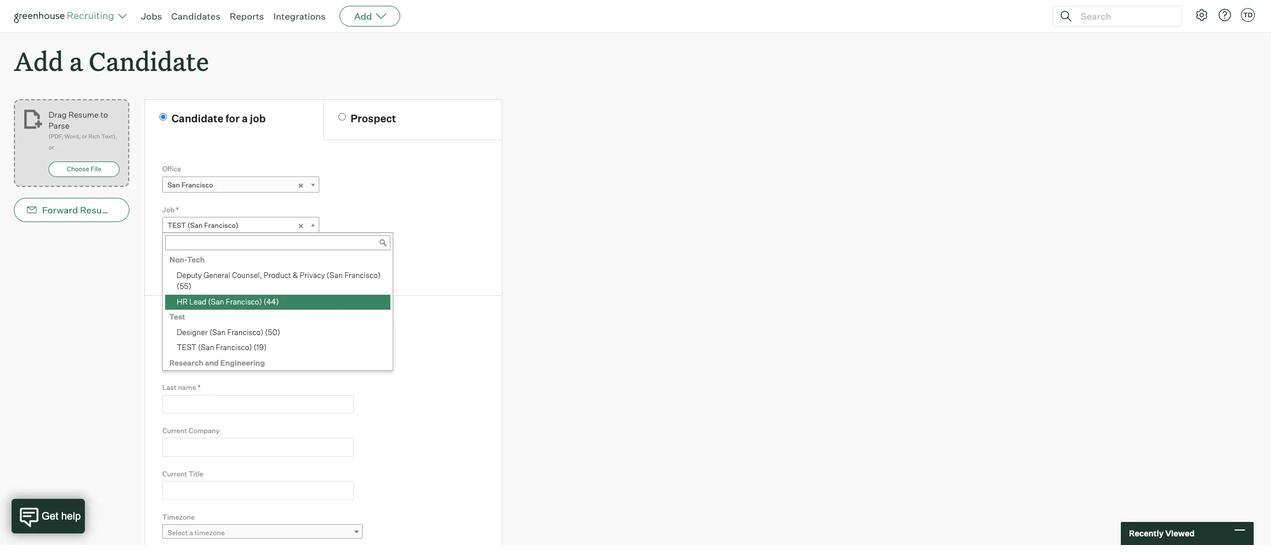 Task type: vqa. For each thing, say whether or not it's contained in the screenshot.
topmost TEST
yes



Task type: describe. For each thing, give the bounding box(es) containing it.
Candidate for a job radio
[[159, 113, 167, 121]]

1 vertical spatial a
[[242, 112, 248, 125]]

1 - from the left
[[167, 262, 171, 271]]

name for last
[[178, 384, 196, 392]]

choose file
[[67, 165, 101, 173]]

francisco) for test (san francisco)
[[204, 221, 238, 230]]

current title
[[162, 470, 203, 479]]

rich
[[88, 133, 100, 140]]

(san for designer (san francisco) (50)
[[209, 328, 226, 337]]

job *
[[162, 205, 179, 214]]

stage
[[182, 246, 201, 255]]

non-tech
[[169, 255, 205, 265]]

candidate for a job
[[171, 112, 266, 125]]

configure image
[[1195, 8, 1209, 22]]

(san for test (san francisco) (19)
[[198, 343, 214, 352]]

a for timezone
[[189, 529, 193, 538]]

office
[[162, 165, 181, 173]]

for
[[226, 112, 240, 125]]

forward resume via email
[[42, 205, 156, 216]]

reports link
[[230, 10, 264, 22]]

hr lead (san francisco) (44)
[[177, 297, 279, 306]]

initial
[[162, 246, 180, 255]]

greenhouse recruiting image
[[14, 9, 118, 23]]

1 vertical spatial candidate
[[171, 112, 223, 125]]

add for add
[[354, 10, 372, 22]]

(san right lead
[[208, 297, 224, 306]]

add a candidate
[[14, 44, 209, 78]]

hr lead (san francisco) (44) option
[[165, 295, 390, 310]]

td button
[[1239, 6, 1257, 24]]

current company
[[162, 427, 220, 435]]

0 vertical spatial *
[[176, 205, 179, 214]]

forward resume via email button
[[14, 198, 156, 222]]

reports
[[230, 10, 264, 22]]

research and engineering
[[169, 358, 265, 368]]

test for test (san francisco)
[[167, 221, 186, 230]]

0 horizontal spatial &
[[194, 312, 202, 325]]

parse
[[48, 121, 69, 131]]

to
[[100, 110, 108, 120]]

word,
[[65, 133, 81, 140]]

integrations link
[[273, 10, 326, 22]]

& inside deputy general counsel, product & privacy (san francisco) (55)
[[293, 271, 298, 280]]

name
[[162, 312, 192, 325]]

deputy general counsel, product & privacy (san francisco) (55)
[[177, 271, 381, 291]]

(44)
[[264, 297, 279, 306]]

name for first
[[179, 340, 197, 349]]

resume for drag
[[68, 110, 99, 120]]

--
[[167, 262, 174, 271]]

san
[[167, 181, 180, 189]]

select a timezone
[[167, 529, 225, 538]]

first
[[162, 340, 177, 349]]

0 horizontal spatial or
[[48, 144, 54, 151]]

prospect
[[350, 112, 396, 125]]

deputy
[[177, 271, 202, 280]]

test
[[169, 313, 185, 322]]

san francisco
[[167, 181, 213, 189]]

1 vertical spatial company
[[189, 427, 220, 435]]

name & company
[[162, 312, 253, 325]]

title
[[189, 470, 203, 479]]

lead
[[189, 297, 206, 306]]

timezone
[[195, 529, 225, 538]]

recently
[[1129, 529, 1164, 539]]

and
[[205, 358, 219, 368]]

test (san francisco)
[[167, 221, 238, 230]]

Prospect radio
[[338, 113, 346, 121]]

current for current company
[[162, 427, 187, 435]]

francisco) down counsel,
[[226, 297, 262, 306]]

francisco) for test (san francisco) (19)
[[216, 343, 252, 352]]

select
[[167, 529, 188, 538]]

job
[[162, 205, 175, 214]]

resume for forward
[[80, 205, 115, 216]]

td button
[[1241, 8, 1255, 22]]

first name *
[[162, 340, 201, 349]]

product
[[264, 271, 291, 280]]

recently viewed
[[1129, 529, 1195, 539]]

non-
[[169, 255, 187, 265]]

test for test (san francisco) (19)
[[177, 343, 196, 352]]

integrations
[[273, 10, 326, 22]]

(pdf,
[[48, 133, 63, 140]]

designer
[[177, 328, 208, 337]]



Task type: locate. For each thing, give the bounding box(es) containing it.
* for last name *
[[198, 384, 200, 392]]

privacy
[[300, 271, 325, 280]]

name down designer at the left bottom of the page
[[179, 340, 197, 349]]

jobs link
[[141, 10, 162, 22]]

1 vertical spatial add
[[14, 44, 63, 78]]

via
[[117, 205, 130, 216]]

san francisco link
[[162, 177, 319, 193]]

francisco) down designer (san francisco) (50)
[[216, 343, 252, 352]]

2 current from the top
[[162, 470, 187, 479]]

1 vertical spatial &
[[194, 312, 202, 325]]

initial stage
[[162, 246, 201, 255]]

file
[[90, 165, 101, 173]]

last name *
[[162, 384, 200, 392]]

0 vertical spatial a
[[69, 44, 83, 78]]

1 vertical spatial resume
[[80, 205, 115, 216]]

1 horizontal spatial &
[[293, 271, 298, 280]]

francisco) for designer (san francisco) (50)
[[227, 328, 263, 337]]

(san for test (san francisco)
[[187, 221, 203, 230]]

(san up stage
[[187, 221, 203, 230]]

candidate right candidate for a job option
[[171, 112, 223, 125]]

email
[[132, 205, 156, 216]]

2 horizontal spatial a
[[242, 112, 248, 125]]

test down 'job *'
[[167, 221, 186, 230]]

(san right privacy
[[327, 271, 343, 280]]

choose
[[67, 165, 89, 173]]

add for add a candidate
[[14, 44, 63, 78]]

resume left 'via'
[[80, 205, 115, 216]]

0 horizontal spatial add
[[14, 44, 63, 78]]

1 vertical spatial or
[[48, 144, 54, 151]]

*
[[176, 205, 179, 214], [198, 340, 201, 349], [198, 384, 200, 392]]

a for candidate
[[69, 44, 83, 78]]

company
[[204, 312, 253, 325], [189, 427, 220, 435]]

general
[[204, 271, 230, 280]]

deputy general counsel, product & privacy (san francisco) (55) option
[[165, 268, 390, 295]]

a down greenhouse recruiting 'image'
[[69, 44, 83, 78]]

resume
[[68, 110, 99, 120], [80, 205, 115, 216]]

test inside option
[[177, 343, 196, 352]]

1 vertical spatial current
[[162, 470, 187, 479]]

* right job
[[176, 205, 179, 214]]

test up research
[[177, 343, 196, 352]]

(50)
[[265, 328, 280, 337]]

candidates
[[171, 10, 220, 22]]

add inside popup button
[[354, 10, 372, 22]]

-- link
[[162, 258, 318, 275]]

& up designer at the left bottom of the page
[[194, 312, 202, 325]]

None text field
[[162, 352, 354, 371], [162, 395, 354, 414], [162, 439, 354, 457], [162, 482, 354, 501], [162, 352, 354, 371], [162, 395, 354, 414], [162, 439, 354, 457], [162, 482, 354, 501]]

(19)
[[254, 343, 267, 352]]

1 horizontal spatial add
[[354, 10, 372, 22]]

or left rich
[[82, 133, 87, 140]]

job
[[250, 112, 266, 125]]

0 vertical spatial add
[[354, 10, 372, 22]]

last
[[162, 384, 177, 392]]

name
[[179, 340, 197, 349], [178, 384, 196, 392]]

candidate down jobs
[[89, 44, 209, 78]]

francisco) right privacy
[[344, 271, 381, 280]]

resume left to
[[68, 110, 99, 120]]

timezone
[[162, 513, 195, 522]]

research and engineering option
[[165, 356, 390, 371]]

current down last
[[162, 427, 187, 435]]

0 vertical spatial resume
[[68, 110, 99, 120]]

a right for
[[242, 112, 248, 125]]

current
[[162, 427, 187, 435], [162, 470, 187, 479]]

designer (san francisco) (50)
[[177, 328, 280, 337]]

test
[[167, 221, 186, 230], [177, 343, 196, 352]]

company up title
[[189, 427, 220, 435]]

2 vertical spatial *
[[198, 384, 200, 392]]

0 vertical spatial company
[[204, 312, 253, 325]]

0 vertical spatial current
[[162, 427, 187, 435]]

or
[[82, 133, 87, 140], [48, 144, 54, 151]]

test (san francisco) (19)
[[177, 343, 267, 352]]

(san inside deputy general counsel, product & privacy (san francisco) (55)
[[327, 271, 343, 280]]

viewed
[[1165, 529, 1195, 539]]

drag
[[48, 110, 67, 120]]

Search text field
[[1078, 8, 1171, 25]]

designer (san francisco) (50) option
[[165, 326, 390, 341]]

forward
[[42, 205, 78, 216]]

0 horizontal spatial a
[[69, 44, 83, 78]]

research
[[169, 358, 203, 368]]

0 vertical spatial or
[[82, 133, 87, 140]]

add button
[[340, 6, 400, 27]]

* down research
[[198, 384, 200, 392]]

candidate
[[89, 44, 209, 78], [171, 112, 223, 125]]

1 vertical spatial *
[[198, 340, 201, 349]]

test (san francisco) link
[[162, 217, 319, 234]]

francisco) inside deputy general counsel, product & privacy (san francisco) (55)
[[344, 271, 381, 280]]

add
[[354, 10, 372, 22], [14, 44, 63, 78]]

test (san francisco) (19) option
[[165, 341, 390, 356]]

0 vertical spatial name
[[179, 340, 197, 349]]

2 vertical spatial a
[[189, 529, 193, 538]]

(55)
[[177, 282, 191, 291]]

1 horizontal spatial or
[[82, 133, 87, 140]]

francisco) up the (19)
[[227, 328, 263, 337]]

resume inside the drag resume to parse (pdf, word, or rich text), or
[[68, 110, 99, 120]]

engineering
[[220, 358, 265, 368]]

a
[[69, 44, 83, 78], [242, 112, 248, 125], [189, 529, 193, 538]]

hr
[[177, 297, 188, 306]]

francisco)
[[204, 221, 238, 230], [344, 271, 381, 280], [226, 297, 262, 306], [227, 328, 263, 337], [216, 343, 252, 352]]

(san inside option
[[209, 328, 226, 337]]

* down designer at the left bottom of the page
[[198, 340, 201, 349]]

candidates link
[[171, 10, 220, 22]]

or down (pdf,
[[48, 144, 54, 151]]

1 vertical spatial test
[[177, 343, 196, 352]]

&
[[293, 271, 298, 280], [194, 312, 202, 325]]

a right select
[[189, 529, 193, 538]]

counsel,
[[232, 271, 262, 280]]

& left privacy
[[293, 271, 298, 280]]

test option
[[165, 310, 390, 326]]

(san up the test (san francisco) (19)
[[209, 328, 226, 337]]

select a timezone link
[[162, 525, 363, 542]]

company up designer (san francisco) (50)
[[204, 312, 253, 325]]

text),
[[102, 133, 117, 140]]

0 vertical spatial candidate
[[89, 44, 209, 78]]

resume inside button
[[80, 205, 115, 216]]

jobs
[[141, 10, 162, 22]]

(san
[[187, 221, 203, 230], [327, 271, 343, 280], [208, 297, 224, 306], [209, 328, 226, 337], [198, 343, 214, 352]]

current for current title
[[162, 470, 187, 479]]

1 horizontal spatial a
[[189, 529, 193, 538]]

list box
[[163, 253, 390, 490]]

None text field
[[165, 236, 390, 251]]

* for first name *
[[198, 340, 201, 349]]

0 vertical spatial test
[[167, 221, 186, 230]]

tech
[[187, 255, 205, 265]]

list box containing non-tech
[[163, 253, 390, 490]]

2 - from the left
[[171, 262, 174, 271]]

francisco) inside option
[[227, 328, 263, 337]]

1 vertical spatial name
[[178, 384, 196, 392]]

drag resume to parse (pdf, word, or rich text), or
[[48, 110, 117, 151]]

0 vertical spatial &
[[293, 271, 298, 280]]

name right last
[[178, 384, 196, 392]]

td
[[1243, 11, 1253, 19]]

francisco) up tech at left top
[[204, 221, 238, 230]]

francisco
[[181, 181, 213, 189]]

(san up and
[[198, 343, 214, 352]]

-
[[167, 262, 171, 271], [171, 262, 174, 271]]

non-tech option
[[165, 253, 390, 268]]

1 current from the top
[[162, 427, 187, 435]]

current left title
[[162, 470, 187, 479]]



